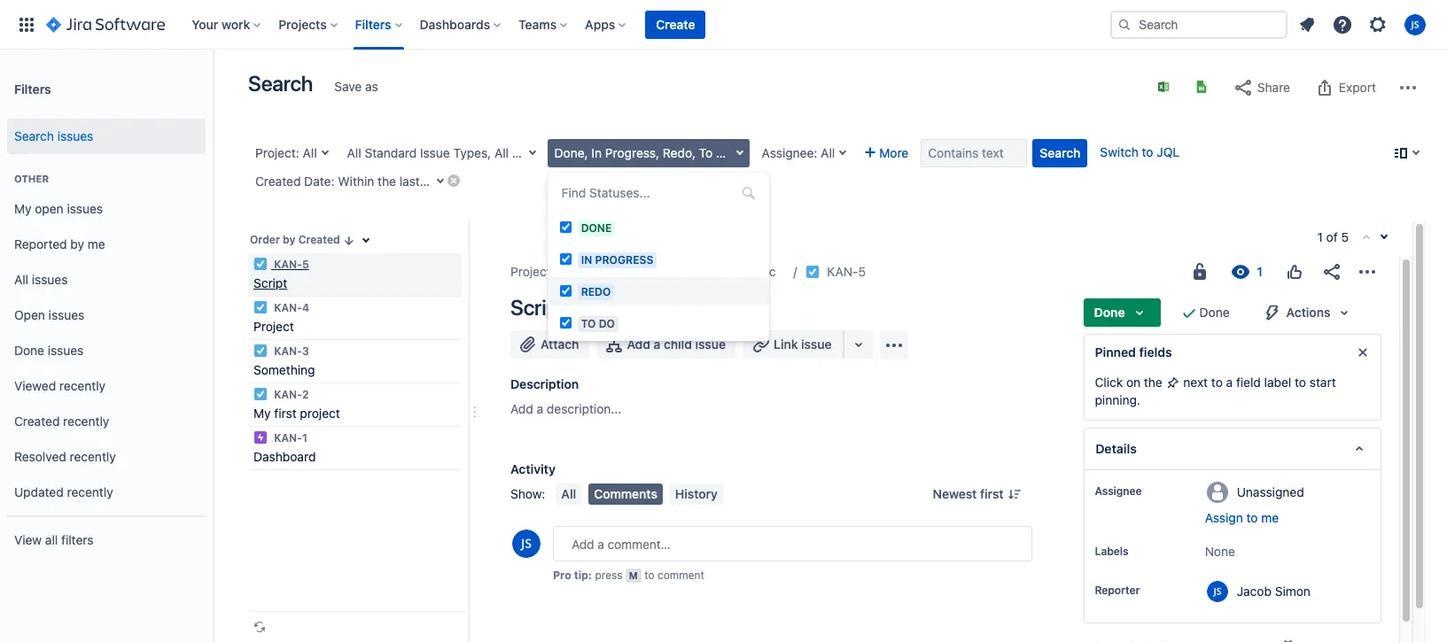 Task type: vqa. For each thing, say whether or not it's contained in the screenshot.


Task type: locate. For each thing, give the bounding box(es) containing it.
search image
[[1118, 17, 1132, 31]]

1 issue from the left
[[695, 337, 726, 352]]

all standard issue types,                                 all sub-task issue types,                                 epic,                                 task,                                 subtask
[[347, 145, 754, 160]]

recently for updated recently
[[67, 484, 113, 499]]

filters up the search issues
[[14, 81, 51, 96]]

2 vertical spatial add
[[510, 401, 533, 417]]

0 vertical spatial in
[[591, 145, 602, 160]]

all up the date:
[[303, 145, 317, 160]]

0 vertical spatial project
[[644, 264, 685, 279]]

a inside "button"
[[654, 337, 661, 352]]

to do
[[581, 317, 615, 330]]

search left switch
[[1040, 145, 1081, 160]]

recently
[[59, 378, 106, 393], [63, 414, 109, 429], [70, 449, 116, 464], [67, 484, 113, 499]]

add for add a description...
[[510, 401, 533, 417]]

task image left kan-4
[[253, 300, 268, 315]]

resolved
[[14, 449, 66, 464]]

filters button
[[350, 10, 409, 39]]

0 vertical spatial 2
[[477, 174, 485, 189]]

1 horizontal spatial issue
[[801, 337, 832, 352]]

subtask
[[708, 145, 754, 160]]

1 vertical spatial me
[[1261, 510, 1279, 526]]

0 horizontal spatial me
[[88, 236, 105, 251]]

0 vertical spatial 4
[[423, 174, 431, 189]]

a
[[654, 337, 661, 352], [1226, 375, 1233, 390], [537, 401, 543, 417]]

0 horizontal spatial 2
[[302, 388, 309, 401]]

switch to jql link
[[1100, 144, 1180, 160]]

kan-5 up link web pages and more icon
[[827, 264, 866, 279]]

all issues
[[14, 272, 68, 287]]

2 up my first project
[[302, 388, 309, 401]]

recently down resolved recently link
[[67, 484, 113, 499]]

copy link to issue image
[[862, 264, 876, 278]]

issue right task at left top
[[569, 145, 599, 160]]

do down redo
[[599, 317, 615, 330]]

all up within
[[347, 145, 361, 160]]

project
[[644, 264, 685, 279], [253, 319, 294, 334]]

child
[[664, 337, 692, 352]]

my open issues
[[14, 201, 103, 216]]

1 horizontal spatial 1
[[1317, 230, 1323, 245]]

small image
[[342, 234, 356, 248]]

projects button
[[273, 10, 344, 39]]

1 horizontal spatial script
[[510, 295, 565, 320]]

created for created recently
[[14, 414, 60, 429]]

1 horizontal spatial 2
[[477, 174, 485, 189]]

export
[[1339, 80, 1376, 95]]

kan- up kan-3
[[274, 301, 302, 315]]

types,
[[453, 145, 491, 160], [602, 145, 640, 160]]

to right redo,
[[699, 145, 713, 160]]

show:
[[510, 487, 545, 502]]

other group
[[7, 154, 206, 516]]

0 horizontal spatial search
[[14, 128, 54, 143]]

1 vertical spatial projects
[[510, 264, 557, 279]]

0 vertical spatial projects
[[278, 16, 327, 31]]

first inside newest first button
[[980, 487, 1004, 502]]

add left child
[[627, 337, 650, 352]]

projects for projects dropdown button
[[278, 16, 327, 31]]

1 horizontal spatial add
[[627, 337, 650, 352]]

2 horizontal spatial search
[[1040, 145, 1081, 160]]

5 up link web pages and more icon
[[858, 264, 866, 279]]

by right the 'reported'
[[70, 236, 84, 251]]

1 vertical spatial created
[[298, 233, 340, 246]]

kan- down order by created
[[274, 258, 302, 271]]

dashboards
[[420, 16, 490, 31]]

projects inside dropdown button
[[278, 16, 327, 31]]

0 horizontal spatial do
[[599, 317, 615, 330]]

0 horizontal spatial filters
[[14, 81, 51, 96]]

task image
[[253, 300, 268, 315], [253, 344, 268, 358]]

create
[[656, 16, 695, 31]]

1 horizontal spatial me
[[1261, 510, 1279, 526]]

a for description...
[[537, 401, 543, 417]]

2 issue from the left
[[569, 145, 599, 160]]

a left field
[[1226, 375, 1233, 390]]

recently up created recently
[[59, 378, 106, 393]]

5 right of
[[1341, 230, 1349, 245]]

jira software image
[[46, 14, 165, 35], [46, 14, 165, 35]]

to left jql at the right top of the page
[[1142, 144, 1153, 160]]

next to a field label to start pinning.
[[1095, 375, 1336, 408]]

1 task image from the top
[[253, 300, 268, 315]]

0 vertical spatial add
[[725, 264, 748, 279]]

task image left kan-5 link
[[806, 265, 820, 279]]

0 horizontal spatial my
[[14, 201, 32, 216]]

1 vertical spatial search
[[14, 128, 54, 143]]

jql
[[1157, 144, 1180, 160]]

done image
[[1178, 302, 1200, 323]]

labels
[[1095, 545, 1129, 558]]

0 vertical spatial filters
[[355, 16, 391, 31]]

search down projects dropdown button
[[248, 71, 313, 96]]

done,                                 in progress,                                 redo,                                 to do button
[[547, 139, 749, 167]]

2 vertical spatial created
[[14, 414, 60, 429]]

search up other
[[14, 128, 54, 143]]

resolved recently
[[14, 449, 116, 464]]

script up kan-4
[[253, 276, 287, 291]]

0 vertical spatial a
[[654, 337, 661, 352]]

to for me
[[1247, 510, 1258, 526]]

me down the unassigned
[[1261, 510, 1279, 526]]

attach
[[541, 337, 579, 352]]

done down no restrictions icon
[[1200, 305, 1230, 320]]

by for order
[[283, 233, 296, 246]]

banner containing your work
[[0, 0, 1447, 50]]

menu bar
[[552, 484, 727, 505]]

recently for created recently
[[63, 414, 109, 429]]

the left the last
[[378, 174, 396, 189]]

me down my open issues "link"
[[88, 236, 105, 251]]

issue right child
[[695, 337, 726, 352]]

projects left "not my project" image
[[510, 264, 557, 279]]

unassigned
[[1237, 484, 1304, 499]]

Search issues using keywords text field
[[921, 139, 1027, 167]]

2 horizontal spatial a
[[1226, 375, 1233, 390]]

to for jql
[[1142, 144, 1153, 160]]

me inside reported by me link
[[88, 236, 105, 251]]

dashboard
[[253, 449, 316, 464]]

issue inside link issue "button"
[[801, 337, 832, 352]]

add a child issue button
[[597, 331, 736, 359]]

1 down my first project
[[302, 432, 307, 445]]

comments
[[594, 487, 658, 502]]

issue up "remove criteria" icon
[[420, 145, 450, 160]]

projects right work
[[278, 16, 327, 31]]

0 horizontal spatial first
[[274, 406, 297, 421]]

my left open
[[14, 201, 32, 216]]

task image for project
[[253, 300, 268, 315]]

start
[[1310, 375, 1336, 390]]

first for my
[[274, 406, 297, 421]]

issues inside "link"
[[32, 272, 68, 287]]

me for assign to me
[[1261, 510, 1279, 526]]

1 left of
[[1317, 230, 1323, 245]]

add for add epic
[[725, 264, 748, 279]]

1 vertical spatial 4
[[302, 301, 309, 315]]

search issues
[[14, 128, 93, 143]]

by right order
[[283, 233, 296, 246]]

0 horizontal spatial script
[[253, 276, 287, 291]]

updated recently link
[[7, 475, 206, 510]]

search issues group
[[7, 113, 206, 160]]

created down viewed
[[14, 414, 60, 429]]

not
[[600, 264, 620, 279]]

3
[[302, 345, 309, 358]]

save
[[334, 79, 362, 94]]

a left child
[[654, 337, 661, 352]]

1 vertical spatial to
[[581, 317, 596, 330]]

newest first button
[[922, 484, 1032, 505]]

0 vertical spatial do
[[716, 145, 732, 160]]

4 up 3 at the bottom left
[[302, 301, 309, 315]]

2 left days
[[477, 174, 485, 189]]

1 vertical spatial 2
[[302, 388, 309, 401]]

created for created date: within the last 4 weeks, 2 days
[[255, 174, 301, 189]]

details
[[1095, 441, 1136, 456]]

assignee:
[[762, 145, 817, 160]]

done issues
[[14, 343, 84, 358]]

0 horizontal spatial issue
[[695, 337, 726, 352]]

2 horizontal spatial add
[[725, 264, 748, 279]]

2 vertical spatial search
[[1040, 145, 1081, 160]]

kan- left copy link to issue icon
[[827, 264, 858, 279]]

1 vertical spatial add
[[627, 337, 650, 352]]

Add a comment… field
[[553, 526, 1032, 562]]

1 vertical spatial a
[[1226, 375, 1233, 390]]

1 horizontal spatial project
[[644, 264, 685, 279]]

jacob
[[1237, 584, 1272, 599]]

my up epic icon
[[253, 406, 271, 421]]

assign to me
[[1205, 510, 1279, 526]]

description
[[510, 377, 579, 392]]

default image
[[741, 186, 756, 200]]

to inside button
[[1247, 510, 1258, 526]]

0 vertical spatial first
[[274, 406, 297, 421]]

created down project:
[[255, 174, 301, 189]]

0 horizontal spatial add
[[510, 401, 533, 417]]

jacob simon
[[1237, 584, 1311, 599]]

recently for viewed recently
[[59, 378, 106, 393]]

search inside group
[[14, 128, 54, 143]]

recently down "viewed recently" link
[[63, 414, 109, 429]]

none
[[1205, 544, 1235, 559]]

sidebar navigation image
[[193, 71, 232, 106]]

a down description
[[537, 401, 543, 417]]

filters
[[355, 16, 391, 31], [14, 81, 51, 96]]

switch
[[1100, 144, 1139, 160]]

project right the my
[[644, 264, 685, 279]]

to
[[699, 145, 713, 160], [581, 317, 596, 330]]

to down redo
[[581, 317, 596, 330]]

all issues link
[[7, 262, 206, 298]]

4 right the last
[[423, 174, 431, 189]]

1 vertical spatial my
[[253, 406, 271, 421]]

add epic button
[[706, 261, 781, 283]]

issue right link
[[801, 337, 832, 352]]

2 task image from the top
[[253, 344, 268, 358]]

me inside assign to me button
[[1261, 510, 1279, 526]]

1 vertical spatial first
[[980, 487, 1004, 502]]

script
[[253, 276, 287, 291], [510, 295, 565, 320]]

to right assign
[[1247, 510, 1258, 526]]

5 down order by created link
[[302, 258, 309, 271]]

1 types, from the left
[[453, 145, 491, 160]]

0 vertical spatial search
[[248, 71, 313, 96]]

to
[[1142, 144, 1153, 160], [1211, 375, 1223, 390], [1295, 375, 1306, 390], [1247, 510, 1258, 526], [644, 569, 655, 582]]

kan- up dashboard
[[274, 432, 302, 445]]

filters up "as"
[[355, 16, 391, 31]]

1 vertical spatial task image
[[253, 344, 268, 358]]

kan- up my first project
[[274, 388, 302, 401]]

issues inside group
[[57, 128, 93, 143]]

menu bar containing all
[[552, 484, 727, 505]]

types, up "remove criteria" icon
[[453, 145, 491, 160]]

add epic
[[725, 264, 776, 279]]

epic,
[[643, 145, 671, 160]]

the right on
[[1144, 375, 1163, 390]]

kan-5 down order by created
[[271, 258, 309, 271]]

1 vertical spatial script
[[510, 295, 565, 320]]

None checkbox
[[560, 222, 571, 233]]

add inside add epic popup button
[[725, 264, 748, 279]]

vote options: no one has voted for this issue yet. image
[[1284, 261, 1305, 283]]

1 horizontal spatial filters
[[355, 16, 391, 31]]

my
[[14, 201, 32, 216], [253, 406, 271, 421]]

add down description
[[510, 401, 533, 417]]

add a child issue
[[627, 337, 726, 352]]

0 vertical spatial me
[[88, 236, 105, 251]]

add inside add a child issue "button"
[[627, 337, 650, 352]]

0 horizontal spatial by
[[70, 236, 84, 251]]

description...
[[547, 401, 622, 417]]

next issue 'kan-4' ( type 'j' ) image
[[1377, 230, 1391, 245]]

do
[[716, 145, 732, 160], [599, 317, 615, 330]]

all
[[303, 145, 317, 160], [347, 145, 361, 160], [494, 145, 509, 160], [821, 145, 835, 160], [14, 272, 28, 287], [561, 487, 576, 502]]

order
[[250, 233, 280, 246]]

0 vertical spatial created
[[255, 174, 301, 189]]

project down kan-4
[[253, 319, 294, 334]]

1 horizontal spatial my
[[253, 406, 271, 421]]

None checkbox
[[560, 253, 571, 265], [560, 285, 571, 297], [560, 317, 571, 329], [560, 253, 571, 265], [560, 285, 571, 297], [560, 317, 571, 329]]

created inside order by created link
[[298, 233, 340, 246]]

help image
[[1332, 14, 1353, 35]]

1
[[1317, 230, 1323, 245], [302, 432, 307, 445]]

reported by me
[[14, 236, 105, 251]]

0 vertical spatial my
[[14, 201, 32, 216]]

0 horizontal spatial kan-5
[[271, 258, 309, 271]]

profile image of jacob simon image
[[512, 530, 541, 558]]

1 horizontal spatial issue
[[569, 145, 599, 160]]

m
[[629, 570, 638, 581]]

task image down order
[[253, 257, 268, 271]]

my inside "link"
[[14, 201, 32, 216]]

by for reported
[[70, 236, 84, 251]]

0 vertical spatial task image
[[253, 300, 268, 315]]

all left sub-
[[494, 145, 509, 160]]

kan- for my first project
[[274, 388, 302, 401]]

task image
[[253, 257, 268, 271], [806, 265, 820, 279], [253, 387, 268, 401]]

script down projects link
[[510, 295, 565, 320]]

1 vertical spatial filters
[[14, 81, 51, 96]]

1 vertical spatial project
[[253, 319, 294, 334]]

in right done, at the top of the page
[[591, 145, 602, 160]]

issue
[[695, 337, 726, 352], [801, 337, 832, 352]]

not my project
[[600, 264, 685, 279]]

1 vertical spatial do
[[599, 317, 615, 330]]

primary element
[[11, 0, 1110, 49]]

add
[[725, 264, 748, 279], [627, 337, 650, 352], [510, 401, 533, 417]]

1 vertical spatial 1
[[302, 432, 307, 445]]

created inside created recently link
[[14, 414, 60, 429]]

0 vertical spatial to
[[699, 145, 713, 160]]

1 horizontal spatial a
[[654, 337, 661, 352]]

2 issue from the left
[[801, 337, 832, 352]]

0 horizontal spatial 5
[[302, 258, 309, 271]]

work
[[222, 16, 250, 31]]

issues for open issues
[[48, 307, 84, 322]]

open
[[35, 201, 64, 216]]

task image left kan-3
[[253, 344, 268, 358]]

newest first image
[[1007, 487, 1021, 502]]

done up pinned
[[1094, 305, 1125, 320]]

done down open
[[14, 343, 44, 358]]

2 types, from the left
[[602, 145, 640, 160]]

comments button
[[589, 484, 663, 505]]

projects link
[[510, 261, 557, 283]]

do right task,
[[716, 145, 732, 160]]

first down kan-2
[[274, 406, 297, 421]]

in left not at the left top
[[581, 253, 592, 267]]

done inside other group
[[14, 343, 44, 358]]

all inside 'button'
[[561, 487, 576, 502]]

filters inside dropdown button
[[355, 16, 391, 31]]

0 horizontal spatial the
[[378, 174, 396, 189]]

order by created link
[[248, 229, 358, 250]]

link issue
[[774, 337, 832, 352]]

2 vertical spatial a
[[537, 401, 543, 417]]

created left small icon
[[298, 233, 340, 246]]

share image
[[1321, 261, 1343, 283]]

remove criteria image
[[447, 174, 461, 188]]

Search field
[[1110, 10, 1288, 39]]

0 horizontal spatial types,
[[453, 145, 491, 160]]

1 horizontal spatial to
[[699, 145, 713, 160]]

on
[[1126, 375, 1141, 390]]

days
[[488, 174, 515, 189]]

types, left epic,
[[602, 145, 640, 160]]

1 horizontal spatial do
[[716, 145, 732, 160]]

banner
[[0, 0, 1447, 50]]

to right next
[[1211, 375, 1223, 390]]

appswitcher icon image
[[16, 14, 37, 35]]

viewed recently
[[14, 378, 106, 393]]

search inside button
[[1040, 145, 1081, 160]]

1 horizontal spatial search
[[248, 71, 313, 96]]

1 horizontal spatial types,
[[602, 145, 640, 160]]

add for add a child issue
[[627, 337, 650, 352]]

task image left kan-2
[[253, 387, 268, 401]]

1 issue from the left
[[420, 145, 450, 160]]

1 horizontal spatial projects
[[510, 264, 557, 279]]

1 horizontal spatial first
[[980, 487, 1004, 502]]

recently down created recently link
[[70, 449, 116, 464]]

kan- up something
[[274, 345, 302, 358]]

add left epic
[[725, 264, 748, 279]]

1 horizontal spatial by
[[283, 233, 296, 246]]

my for my open issues
[[14, 201, 32, 216]]

0 horizontal spatial a
[[537, 401, 543, 417]]

first left newest first "image" at bottom
[[980, 487, 1004, 502]]

click on the
[[1095, 375, 1166, 390]]

all up open
[[14, 272, 28, 287]]

actions image
[[1357, 261, 1378, 283]]

0 horizontal spatial issue
[[420, 145, 450, 160]]

by inside other group
[[70, 236, 84, 251]]

by
[[283, 233, 296, 246], [70, 236, 84, 251]]

0 vertical spatial the
[[378, 174, 396, 189]]

0 horizontal spatial 4
[[302, 301, 309, 315]]

0 horizontal spatial projects
[[278, 16, 327, 31]]

all right "show:"
[[561, 487, 576, 502]]

1 vertical spatial the
[[1144, 375, 1163, 390]]

Find Statuses... field
[[556, 181, 760, 206]]



Task type: describe. For each thing, give the bounding box(es) containing it.
issues for search issues
[[57, 128, 93, 143]]

task image for script
[[253, 257, 268, 271]]

export button
[[1305, 74, 1385, 102]]

search for search issues
[[14, 128, 54, 143]]

0 horizontal spatial to
[[581, 317, 596, 330]]

to for a
[[1211, 375, 1223, 390]]

weeks,
[[434, 174, 474, 189]]

redo,
[[663, 145, 696, 160]]

filters
[[61, 532, 94, 547]]

history
[[675, 487, 718, 502]]

dashboards button
[[414, 10, 508, 39]]

click
[[1095, 375, 1123, 390]]

kan- for project
[[274, 301, 302, 315]]

no restrictions image
[[1189, 261, 1211, 283]]

simon
[[1275, 584, 1311, 599]]

recently for resolved recently
[[70, 449, 116, 464]]

0 horizontal spatial 1
[[302, 432, 307, 445]]

projects for projects link
[[510, 264, 557, 279]]

0 vertical spatial script
[[253, 276, 287, 291]]

kan- for dashboard
[[274, 432, 302, 445]]

issue inside add a child issue "button"
[[695, 337, 726, 352]]

my open issues link
[[7, 191, 206, 227]]

standard
[[365, 145, 417, 160]]

me for reported by me
[[88, 236, 105, 251]]

open in microsoft excel image
[[1157, 80, 1171, 94]]

your profile and settings image
[[1405, 14, 1426, 35]]

kan-3
[[271, 345, 309, 358]]

in inside dropdown button
[[591, 145, 602, 160]]

search button
[[1033, 139, 1088, 167]]

epic image
[[253, 431, 268, 445]]

task,
[[675, 145, 704, 160]]

issues for all issues
[[32, 272, 68, 287]]

open issues link
[[7, 298, 206, 333]]

teams button
[[513, 10, 574, 39]]

open issues
[[14, 307, 84, 322]]

first for newest
[[980, 487, 1004, 502]]

1 horizontal spatial 5
[[858, 264, 866, 279]]

done inside dropdown button
[[1094, 305, 1125, 320]]

share
[[1257, 80, 1290, 95]]

add app image
[[883, 335, 904, 356]]

more
[[879, 145, 909, 160]]

1 vertical spatial in
[[581, 253, 592, 267]]

next
[[1183, 375, 1208, 390]]

press
[[595, 569, 623, 582]]

field
[[1236, 375, 1261, 390]]

a for child
[[654, 337, 661, 352]]

not my project image
[[579, 265, 593, 279]]

progress
[[595, 253, 654, 267]]

last
[[399, 174, 420, 189]]

issues inside "link"
[[67, 201, 103, 216]]

newest
[[933, 487, 977, 502]]

not my project link
[[579, 261, 685, 283]]

not available - this is the first issue image
[[1359, 231, 1374, 245]]

actions button
[[1251, 299, 1366, 327]]

kan- for script
[[274, 258, 302, 271]]

newest first
[[933, 487, 1004, 502]]

more button
[[858, 139, 916, 167]]

viewed recently link
[[7, 369, 206, 404]]

reported
[[14, 236, 67, 251]]

my for my first project
[[253, 406, 271, 421]]

to right m
[[644, 569, 655, 582]]

pro
[[553, 569, 571, 582]]

tip:
[[574, 569, 592, 582]]

assignee
[[1095, 485, 1142, 498]]

add a description...
[[510, 401, 622, 417]]

something
[[253, 362, 315, 378]]

to left start at the right bottom
[[1295, 375, 1306, 390]]

create button
[[645, 10, 706, 39]]

notifications image
[[1297, 14, 1318, 35]]

to inside dropdown button
[[699, 145, 713, 160]]

save as
[[334, 79, 378, 94]]

sub-
[[512, 145, 539, 160]]

label
[[1264, 375, 1292, 390]]

task
[[539, 145, 565, 160]]

fields
[[1139, 345, 1172, 360]]

1 horizontal spatial kan-5
[[827, 264, 866, 279]]

search for the search button
[[1040, 145, 1081, 160]]

2 horizontal spatial 5
[[1341, 230, 1349, 245]]

all inside "link"
[[14, 272, 28, 287]]

done button
[[1083, 299, 1161, 327]]

updated
[[14, 484, 64, 499]]

my first project
[[253, 406, 340, 421]]

open
[[14, 307, 45, 322]]

settings image
[[1367, 14, 1389, 35]]

actions
[[1286, 305, 1331, 320]]

done up in progress
[[581, 221, 612, 235]]

task image for my first project
[[253, 387, 268, 401]]

open in google sheets image
[[1195, 80, 1209, 94]]

reported by me link
[[7, 227, 206, 262]]

all right assignee: on the right top of the page
[[821, 145, 835, 160]]

1 horizontal spatial 4
[[423, 174, 431, 189]]

view all filters
[[14, 532, 94, 547]]

assign
[[1205, 510, 1243, 526]]

redo
[[581, 285, 611, 298]]

kan-4
[[271, 301, 309, 315]]

link
[[774, 337, 798, 352]]

share link
[[1224, 74, 1299, 102]]

1 horizontal spatial the
[[1144, 375, 1163, 390]]

do inside dropdown button
[[716, 145, 732, 160]]

project: all
[[255, 145, 317, 160]]

apps
[[585, 16, 615, 31]]

progress,
[[605, 145, 659, 160]]

assign to me button
[[1205, 510, 1363, 527]]

view all filters link
[[7, 523, 206, 558]]

hide message image
[[1352, 342, 1374, 363]]

0 vertical spatial 1
[[1317, 230, 1323, 245]]

other
[[14, 173, 49, 184]]

project
[[300, 406, 340, 421]]

apps button
[[580, 10, 633, 39]]

link web pages and more image
[[848, 334, 869, 355]]

details element
[[1083, 428, 1382, 471]]

your work
[[192, 16, 250, 31]]

all standard issue types,                                 all sub-task issue types,                                 epic,                                 task,                                 subtask button
[[340, 139, 754, 167]]

issues for done issues
[[48, 343, 84, 358]]

comment
[[658, 569, 704, 582]]

pinned
[[1095, 345, 1136, 360]]

project:
[[255, 145, 299, 160]]

epic
[[752, 264, 776, 279]]

done issues link
[[7, 333, 206, 369]]

task image for something
[[253, 344, 268, 358]]

your work button
[[186, 10, 268, 39]]

0 horizontal spatial project
[[253, 319, 294, 334]]

kan- for something
[[274, 345, 302, 358]]

date:
[[304, 174, 335, 189]]

my
[[624, 264, 641, 279]]

updated recently
[[14, 484, 113, 499]]

a inside next to a field label to start pinning.
[[1226, 375, 1233, 390]]

search issues link
[[7, 119, 206, 154]]

order by created
[[250, 233, 340, 246]]

reporter
[[1095, 584, 1140, 597]]

kan-2
[[271, 388, 309, 401]]

kan-1
[[271, 432, 307, 445]]

viewed
[[14, 378, 56, 393]]

project inside not my project link
[[644, 264, 685, 279]]



